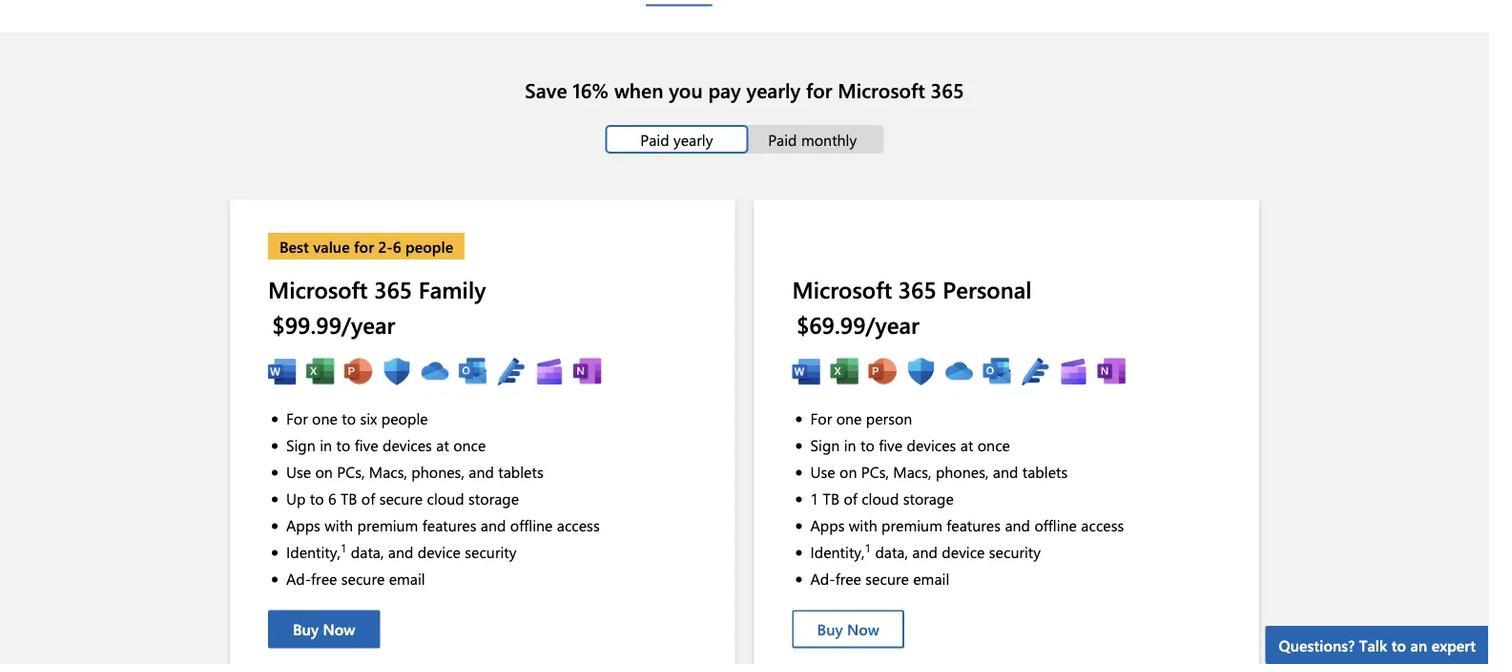 Task type: describe. For each thing, give the bounding box(es) containing it.
yearly inside the learn more about microsoft 365 home plans. tab list
[[674, 129, 713, 150]]

ms onenote image
[[1098, 358, 1126, 387]]

security inside for one to six people sign in to five devices at once use on pcs, macs, phones, and tablets up to 6 tb of secure cloud storage apps with premium features and offline access identity, 1 data, and device security ad-free secure email
[[465, 542, 517, 563]]

microsoft 365 personal $69.99/year
[[792, 274, 1032, 340]]

premium inside 'for one person sign in to five devices at once use on pcs, macs, phones, and tablets 1 tb of cloud storage apps with premium features and offline access identity, 1 data, and device security ad-free secure email'
[[882, 515, 943, 536]]

with inside 'for one person sign in to five devices at once use on pcs, macs, phones, and tablets 1 tb of cloud storage apps with premium features and offline access identity, 1 data, and device security ad-free secure email'
[[849, 515, 878, 536]]

cloud inside for one to six people sign in to five devices at once use on pcs, macs, phones, and tablets up to 6 tb of secure cloud storage apps with premium features and offline access identity, 1 data, and device security ad-free secure email
[[427, 489, 464, 509]]

ms clipchamp image
[[1060, 358, 1088, 387]]

for one person sign in to five devices at once use on pcs, macs, phones, and tablets 1 tb of cloud storage apps with premium features and offline access identity, 1 data, and device security ad-free secure email
[[811, 409, 1124, 589]]

ms onenote image
[[573, 358, 602, 387]]

ad- inside for one to six people sign in to five devices at once use on pcs, macs, phones, and tablets up to 6 tb of secure cloud storage apps with premium features and offline access identity, 1 data, and device security ad-free secure email
[[286, 569, 311, 589]]

to down ms powerpoint icon at the left bottom of page
[[336, 435, 350, 456]]

ms word image
[[268, 358, 297, 387]]

people inside for one to six people sign in to five devices at once use on pcs, macs, phones, and tablets up to 6 tb of secure cloud storage apps with premium features and offline access identity, 1 data, and device security ad-free secure email
[[382, 409, 428, 429]]

one for to
[[836, 409, 862, 429]]

premium inside for one to six people sign in to five devices at once use on pcs, macs, phones, and tablets up to 6 tb of secure cloud storage apps with premium features and offline access identity, 1 data, and device security ad-free secure email
[[357, 515, 418, 536]]

personal
[[943, 274, 1032, 305]]

0 vertical spatial for
[[806, 77, 833, 103]]

features inside for one to six people sign in to five devices at once use on pcs, macs, phones, and tablets up to 6 tb of secure cloud storage apps with premium features and offline access identity, 1 data, and device security ad-free secure email
[[422, 515, 477, 536]]

sign inside 'for one person sign in to five devices at once use on pcs, macs, phones, and tablets 1 tb of cloud storage apps with premium features and offline access identity, 1 data, and device security ad-free secure email'
[[811, 435, 840, 456]]

for for for one to six people
[[286, 409, 308, 429]]

pcs, inside for one to six people sign in to five devices at once use on pcs, macs, phones, and tablets up to 6 tb of secure cloud storage apps with premium features and offline access identity, 1 data, and device security ad-free secure email
[[337, 462, 365, 483]]

tablets inside 'for one person sign in to five devices at once use on pcs, macs, phones, and tablets 1 tb of cloud storage apps with premium features and offline access identity, 1 data, and device security ad-free secure email'
[[1023, 462, 1068, 483]]

up
[[286, 489, 306, 509]]

monthly
[[801, 129, 857, 150]]

$69.99/year
[[797, 310, 920, 340]]

when
[[614, 77, 664, 103]]

offline inside 'for one person sign in to five devices at once use on pcs, macs, phones, and tablets 1 tb of cloud storage apps with premium features and offline access identity, 1 data, and device security ad-free secure email'
[[1035, 515, 1077, 536]]

access inside for one to six people sign in to five devices at once use on pcs, macs, phones, and tablets up to 6 tb of secure cloud storage apps with premium features and offline access identity, 1 data, and device security ad-free secure email
[[557, 515, 600, 536]]

1 horizontal spatial 1
[[811, 489, 819, 509]]

to inside 'for one person sign in to five devices at once use on pcs, macs, phones, and tablets 1 tb of cloud storage apps with premium features and offline access identity, 1 data, and device security ad-free secure email'
[[861, 435, 875, 456]]

device inside for one to six people sign in to five devices at once use on pcs, macs, phones, and tablets up to 6 tb of secure cloud storage apps with premium features and offline access identity, 1 data, and device security ad-free secure email
[[418, 542, 461, 563]]

use inside 'for one person sign in to five devices at once use on pcs, macs, phones, and tablets 1 tb of cloud storage apps with premium features and offline access identity, 1 data, and device security ad-free secure email'
[[811, 462, 836, 483]]

buy for microsoft 365 family
[[293, 619, 319, 640]]

phones, inside 'for one person sign in to five devices at once use on pcs, macs, phones, and tablets 1 tb of cloud storage apps with premium features and offline access identity, 1 data, and device security ad-free secure email'
[[936, 462, 989, 483]]

ms powerpoint image
[[344, 358, 373, 387]]

in inside 'for one person sign in to five devices at once use on pcs, macs, phones, and tablets 1 tb of cloud storage apps with premium features and offline access identity, 1 data, and device security ad-free secure email'
[[844, 435, 857, 456]]

1 inside for one to six people sign in to five devices at once use on pcs, macs, phones, and tablets up to 6 tb of secure cloud storage apps with premium features and offline access identity, 1 data, and device security ad-free secure email
[[341, 541, 347, 556]]

with inside for one to six people sign in to five devices at once use on pcs, macs, phones, and tablets up to 6 tb of secure cloud storage apps with premium features and offline access identity, 1 data, and device security ad-free secure email
[[325, 515, 353, 536]]

buy now for microsoft 365 family
[[293, 619, 355, 640]]

paid monthly link
[[741, 126, 884, 154]]

1 horizontal spatial yearly
[[747, 77, 801, 103]]

talk
[[1359, 635, 1388, 655]]

tablets inside for one to six people sign in to five devices at once use on pcs, macs, phones, and tablets up to 6 tb of secure cloud storage apps with premium features and offline access identity, 1 data, and device security ad-free secure email
[[498, 462, 544, 483]]

microsoft 365 family $99.99/year
[[268, 274, 486, 340]]

phones, inside for one to six people sign in to five devices at once use on pcs, macs, phones, and tablets up to 6 tb of secure cloud storage apps with premium features and offline access identity, 1 data, and device security ad-free secure email
[[412, 462, 465, 483]]

for for for one person
[[811, 409, 832, 429]]

of inside 'for one person sign in to five devices at once use on pcs, macs, phones, and tablets 1 tb of cloud storage apps with premium features and offline access identity, 1 data, and device security ad-free secure email'
[[844, 489, 858, 509]]

questions? talk to an expert button
[[1266, 626, 1489, 664]]

buy now link for $69.99/year
[[792, 611, 905, 649]]

identity, inside for one to six people sign in to five devices at once use on pcs, macs, phones, and tablets up to 6 tb of secure cloud storage apps with premium features and offline access identity, 1 data, and device security ad-free secure email
[[286, 542, 341, 563]]

365 for microsoft 365 family $99.99/year
[[374, 274, 412, 305]]

pcs, inside 'for one person sign in to five devices at once use on pcs, macs, phones, and tablets 1 tb of cloud storage apps with premium features and offline access identity, 1 data, and device security ad-free secure email'
[[861, 462, 889, 483]]

ms excel image
[[306, 358, 335, 387]]

features inside 'for one person sign in to five devices at once use on pcs, macs, phones, and tablets 1 tb of cloud storage apps with premium features and offline access identity, 1 data, and device security ad-free secure email'
[[947, 515, 1001, 536]]

for one to six people sign in to five devices at once use on pcs, macs, phones, and tablets up to 6 tb of secure cloud storage apps with premium features and offline access identity, 1 data, and device security ad-free secure email
[[286, 409, 600, 589]]

paid yearly
[[640, 129, 713, 150]]

ms defender image
[[383, 358, 411, 387]]

identity, inside 'for one person sign in to five devices at once use on pcs, macs, phones, and tablets 1 tb of cloud storage apps with premium features and offline access identity, 1 data, and device security ad-free secure email'
[[811, 542, 865, 563]]

6 inside for one to six people sign in to five devices at once use on pcs, macs, phones, and tablets up to 6 tb of secure cloud storage apps with premium features and offline access identity, 1 data, and device security ad-free secure email
[[328, 489, 336, 509]]

ms word image
[[792, 358, 821, 387]]

use inside for one to six people sign in to five devices at once use on pcs, macs, phones, and tablets up to 6 tb of secure cloud storage apps with premium features and offline access identity, 1 data, and device security ad-free secure email
[[286, 462, 311, 483]]

on inside 'for one person sign in to five devices at once use on pcs, macs, phones, and tablets 1 tb of cloud storage apps with premium features and offline access identity, 1 data, and device security ad-free secure email'
[[840, 462, 857, 483]]

ms defender image
[[907, 358, 936, 387]]

macs, inside 'for one person sign in to five devices at once use on pcs, macs, phones, and tablets 1 tb of cloud storage apps with premium features and offline access identity, 1 data, and device security ad-free secure email'
[[893, 462, 932, 483]]

2 horizontal spatial 1
[[865, 541, 871, 556]]

tb inside for one to six people sign in to five devices at once use on pcs, macs, phones, and tablets up to 6 tb of secure cloud storage apps with premium features and offline access identity, 1 data, and device security ad-free secure email
[[341, 489, 357, 509]]

security inside 'for one person sign in to five devices at once use on pcs, macs, phones, and tablets 1 tb of cloud storage apps with premium features and offline access identity, 1 data, and device security ad-free secure email'
[[989, 542, 1041, 563]]

family
[[419, 274, 486, 305]]

0 horizontal spatial for
[[354, 236, 374, 257]]

once inside 'for one person sign in to five devices at once use on pcs, macs, phones, and tablets 1 tb of cloud storage apps with premium features and offline access identity, 1 data, and device security ad-free secure email'
[[978, 435, 1010, 456]]

one for sign
[[312, 409, 338, 429]]

buy now for $69.99/year
[[817, 619, 880, 640]]

0 vertical spatial people
[[406, 236, 453, 257]]

once inside for one to six people sign in to five devices at once use on pcs, macs, phones, and tablets up to 6 tb of secure cloud storage apps with premium features and offline access identity, 1 data, and device security ad-free secure email
[[453, 435, 486, 456]]

questions? talk to an expert
[[1279, 635, 1476, 655]]

an
[[1411, 635, 1428, 655]]



Task type: vqa. For each thing, say whether or not it's contained in the screenshot.
middle more
no



Task type: locate. For each thing, give the bounding box(es) containing it.
2 ms onedrive image from the left
[[945, 358, 974, 387]]

1 horizontal spatial free
[[835, 569, 862, 589]]

apps inside 'for one person sign in to five devices at once use on pcs, macs, phones, and tablets 1 tb of cloud storage apps with premium features and offline access identity, 1 data, and device security ad-free secure email'
[[811, 515, 845, 536]]

0 horizontal spatial on
[[315, 462, 333, 483]]

1 buy from the left
[[293, 619, 319, 640]]

1 horizontal spatial in
[[844, 435, 857, 456]]

1 access from the left
[[557, 515, 600, 536]]

macs, down six
[[369, 462, 407, 483]]

1 pcs, from the left
[[337, 462, 365, 483]]

2 in from the left
[[844, 435, 857, 456]]

6
[[393, 236, 401, 257], [328, 489, 336, 509]]

microsoft for microsoft 365 personal $69.99/year
[[792, 274, 892, 305]]

to down person
[[861, 435, 875, 456]]

2 buy now link from the left
[[792, 611, 905, 649]]

devices inside for one to six people sign in to five devices at once use on pcs, macs, phones, and tablets up to 6 tb of secure cloud storage apps with premium features and offline access identity, 1 data, and device security ad-free secure email
[[383, 435, 432, 456]]

0 horizontal spatial five
[[355, 435, 378, 456]]

paid for paid monthly
[[768, 129, 797, 150]]

to
[[342, 409, 356, 429], [336, 435, 350, 456], [861, 435, 875, 456], [310, 489, 324, 509], [1392, 635, 1407, 655]]

storage inside for one to six people sign in to five devices at once use on pcs, macs, phones, and tablets up to 6 tb of secure cloud storage apps with premium features and offline access identity, 1 data, and device security ad-free secure email
[[469, 489, 519, 509]]

for
[[286, 409, 308, 429], [811, 409, 832, 429]]

buy now link
[[268, 611, 380, 649], [792, 611, 905, 649]]

1 phones, from the left
[[412, 462, 465, 483]]

devices
[[383, 435, 432, 456], [907, 435, 956, 456]]

2 devices from the left
[[907, 435, 956, 456]]

1 horizontal spatial device
[[942, 542, 985, 563]]

2 device from the left
[[942, 542, 985, 563]]

at inside 'for one person sign in to five devices at once use on pcs, macs, phones, and tablets 1 tb of cloud storage apps with premium features and offline access identity, 1 data, and device security ad-free secure email'
[[961, 435, 974, 456]]

1 horizontal spatial access
[[1081, 515, 1124, 536]]

1 of from the left
[[361, 489, 375, 509]]

1 horizontal spatial offline
[[1035, 515, 1077, 536]]

0 horizontal spatial use
[[286, 462, 311, 483]]

in down ms excel icon
[[844, 435, 857, 456]]

1 horizontal spatial security
[[989, 542, 1041, 563]]

2 ad- from the left
[[811, 569, 835, 589]]

free inside 'for one person sign in to five devices at once use on pcs, macs, phones, and tablets 1 tb of cloud storage apps with premium features and offline access identity, 1 data, and device security ad-free secure email'
[[835, 569, 862, 589]]

1 vertical spatial people
[[382, 409, 428, 429]]

2 at from the left
[[961, 435, 974, 456]]

0 horizontal spatial storage
[[469, 489, 519, 509]]

365
[[931, 77, 964, 103], [374, 274, 412, 305], [899, 274, 937, 305]]

paid left monthly
[[768, 129, 797, 150]]

1 on from the left
[[315, 462, 333, 483]]

2 tablets from the left
[[1023, 462, 1068, 483]]

phones,
[[412, 462, 465, 483], [936, 462, 989, 483]]

on
[[315, 462, 333, 483], [840, 462, 857, 483]]

2 of from the left
[[844, 489, 858, 509]]

apps
[[286, 515, 320, 536], [811, 515, 845, 536]]

0 horizontal spatial free
[[311, 569, 337, 589]]

2 buy now from the left
[[817, 619, 880, 640]]

1 premium from the left
[[357, 515, 418, 536]]

pcs,
[[337, 462, 365, 483], [861, 462, 889, 483]]

2 phones, from the left
[[936, 462, 989, 483]]

2 storage from the left
[[903, 489, 954, 509]]

for inside 'for one person sign in to five devices at once use on pcs, macs, phones, and tablets 1 tb of cloud storage apps with premium features and offline access identity, 1 data, and device security ad-free secure email'
[[811, 409, 832, 429]]

premium
[[357, 515, 418, 536], [882, 515, 943, 536]]

and
[[469, 462, 494, 483], [993, 462, 1018, 483], [481, 515, 506, 536], [1005, 515, 1031, 536], [388, 542, 414, 563], [913, 542, 938, 563]]

now for $69.99/year
[[847, 619, 880, 640]]

2 on from the left
[[840, 462, 857, 483]]

microsoft inside microsoft 365 personal $69.99/year
[[792, 274, 892, 305]]

1 horizontal spatial 6
[[393, 236, 401, 257]]

1 horizontal spatial premium
[[882, 515, 943, 536]]

1 five from the left
[[355, 435, 378, 456]]

for left the 2-
[[354, 236, 374, 257]]

cloud
[[427, 489, 464, 509], [862, 489, 899, 509]]

one inside for one to six people sign in to five devices at once use on pcs, macs, phones, and tablets up to 6 tb of secure cloud storage apps with premium features and offline access identity, 1 data, and device security ad-free secure email
[[312, 409, 338, 429]]

1 horizontal spatial paid
[[768, 129, 797, 150]]

2 free from the left
[[835, 569, 862, 589]]

1 horizontal spatial for
[[811, 409, 832, 429]]

1 horizontal spatial for
[[806, 77, 833, 103]]

1 free from the left
[[311, 569, 337, 589]]

1 for from the left
[[286, 409, 308, 429]]

storage
[[469, 489, 519, 509], [903, 489, 954, 509]]

cloud inside 'for one person sign in to five devices at once use on pcs, macs, phones, and tablets 1 tb of cloud storage apps with premium features and offline access identity, 1 data, and device security ad-free secure email'
[[862, 489, 899, 509]]

to left an
[[1392, 635, 1407, 655]]

secure inside 'for one person sign in to five devices at once use on pcs, macs, phones, and tablets 1 tb of cloud storage apps with premium features and offline access identity, 1 data, and device security ad-free secure email'
[[866, 569, 909, 589]]

1 sign from the left
[[286, 435, 316, 456]]

once
[[453, 435, 486, 456], [978, 435, 1010, 456]]

365 for microsoft 365 personal $69.99/year
[[899, 274, 937, 305]]

1 horizontal spatial storage
[[903, 489, 954, 509]]

1 email from the left
[[389, 569, 425, 589]]

0 horizontal spatial for
[[286, 409, 308, 429]]

email
[[389, 569, 425, 589], [913, 569, 950, 589]]

2 for from the left
[[811, 409, 832, 429]]

2 apps from the left
[[811, 515, 845, 536]]

1 horizontal spatial ad-
[[811, 569, 835, 589]]

people right six
[[382, 409, 428, 429]]

2 now from the left
[[847, 619, 880, 640]]

1 horizontal spatial tb
[[823, 489, 840, 509]]

for
[[806, 77, 833, 103], [354, 236, 374, 257]]

0 horizontal spatial identity,
[[286, 542, 341, 563]]

five
[[355, 435, 378, 456], [879, 435, 903, 456]]

0 horizontal spatial 6
[[328, 489, 336, 509]]

1 horizontal spatial macs,
[[893, 462, 932, 483]]

0 horizontal spatial phones,
[[412, 462, 465, 483]]

1 horizontal spatial cloud
[[862, 489, 899, 509]]

five down person
[[879, 435, 903, 456]]

best
[[280, 236, 309, 257]]

1 horizontal spatial of
[[844, 489, 858, 509]]

2 data, from the left
[[875, 542, 908, 563]]

2 sign from the left
[[811, 435, 840, 456]]

1
[[811, 489, 819, 509], [341, 541, 347, 556], [865, 541, 871, 556]]

macs, down person
[[893, 462, 932, 483]]

1 cloud from the left
[[427, 489, 464, 509]]

now for microsoft 365 family
[[323, 619, 355, 640]]

1 tb from the left
[[341, 489, 357, 509]]

1 horizontal spatial one
[[836, 409, 862, 429]]

6 up microsoft 365 family $99.99/year
[[393, 236, 401, 257]]

device inside 'for one person sign in to five devices at once use on pcs, macs, phones, and tablets 1 tb of cloud storage apps with premium features and offline access identity, 1 data, and device security ad-free secure email'
[[942, 542, 985, 563]]

secure
[[379, 489, 423, 509], [341, 569, 385, 589], [866, 569, 909, 589]]

offline inside for one to six people sign in to five devices at once use on pcs, macs, phones, and tablets up to 6 tb of secure cloud storage apps with premium features and offline access identity, 1 data, and device security ad-free secure email
[[510, 515, 553, 536]]

0 horizontal spatial ad-
[[286, 569, 311, 589]]

in inside for one to six people sign in to five devices at once use on pcs, macs, phones, and tablets up to 6 tb of secure cloud storage apps with premium features and offline access identity, 1 data, and device security ad-free secure email
[[320, 435, 332, 456]]

1 horizontal spatial features
[[947, 515, 1001, 536]]

0 horizontal spatial data,
[[351, 542, 384, 563]]

0 horizontal spatial buy now link
[[268, 611, 380, 649]]

of
[[361, 489, 375, 509], [844, 489, 858, 509]]

paid down the when
[[640, 129, 669, 150]]

1 horizontal spatial pcs,
[[861, 462, 889, 483]]

0 horizontal spatial of
[[361, 489, 375, 509]]

devices down person
[[907, 435, 956, 456]]

365 inside microsoft 365 personal $69.99/year
[[899, 274, 937, 305]]

apps inside for one to six people sign in to five devices at once use on pcs, macs, phones, and tablets up to 6 tb of secure cloud storage apps with premium features and offline access identity, 1 data, and device security ad-free secure email
[[286, 515, 320, 536]]

sign
[[286, 435, 316, 456], [811, 435, 840, 456]]

ms onedrive image
[[421, 358, 449, 387], [945, 358, 974, 387]]

five inside for one to six people sign in to five devices at once use on pcs, macs, phones, and tablets up to 6 tb of secure cloud storage apps with premium features and offline access identity, 1 data, and device security ad-free secure email
[[355, 435, 378, 456]]

five inside 'for one person sign in to five devices at once use on pcs, macs, phones, and tablets 1 tb of cloud storage apps with premium features and offline access identity, 1 data, and device security ad-free secure email'
[[879, 435, 903, 456]]

one
[[312, 409, 338, 429], [836, 409, 862, 429]]

0 horizontal spatial at
[[436, 435, 449, 456]]

1 vertical spatial yearly
[[674, 129, 713, 150]]

ms clipchamp image
[[535, 358, 564, 387]]

2 identity, from the left
[[811, 542, 865, 563]]

on inside for one to six people sign in to five devices at once use on pcs, macs, phones, and tablets up to 6 tb of secure cloud storage apps with premium features and offline access identity, 1 data, and device security ad-free secure email
[[315, 462, 333, 483]]

0 horizontal spatial with
[[325, 515, 353, 536]]

6 right up
[[328, 489, 336, 509]]

ms outlook image left ms editor image
[[459, 358, 488, 387]]

access inside 'for one person sign in to five devices at once use on pcs, macs, phones, and tablets 1 tb of cloud storage apps with premium features and offline access identity, 1 data, and device security ad-free secure email'
[[1081, 515, 1124, 536]]

of inside for one to six people sign in to five devices at once use on pcs, macs, phones, and tablets up to 6 tb of secure cloud storage apps with premium features and offline access identity, 1 data, and device security ad-free secure email
[[361, 489, 375, 509]]

1 storage from the left
[[469, 489, 519, 509]]

macs, inside for one to six people sign in to five devices at once use on pcs, macs, phones, and tablets up to 6 tb of secure cloud storage apps with premium features and offline access identity, 1 data, and device security ad-free secure email
[[369, 462, 407, 483]]

features
[[422, 515, 477, 536], [947, 515, 1001, 536]]

0 horizontal spatial access
[[557, 515, 600, 536]]

2 one from the left
[[836, 409, 862, 429]]

data, inside for one to six people sign in to five devices at once use on pcs, macs, phones, and tablets up to 6 tb of secure cloud storage apps with premium features and offline access identity, 1 data, and device security ad-free secure email
[[351, 542, 384, 563]]

you
[[669, 77, 703, 103]]

365 inside microsoft 365 family $99.99/year
[[374, 274, 412, 305]]

1 horizontal spatial five
[[879, 435, 903, 456]]

1 ms onedrive image from the left
[[421, 358, 449, 387]]

1 horizontal spatial buy
[[817, 619, 843, 640]]

1 with from the left
[[325, 515, 353, 536]]

0 horizontal spatial yearly
[[674, 129, 713, 150]]

security
[[465, 542, 517, 563], [989, 542, 1041, 563]]

data,
[[351, 542, 384, 563], [875, 542, 908, 563]]

0 horizontal spatial security
[[465, 542, 517, 563]]

devices inside 'for one person sign in to five devices at once use on pcs, macs, phones, and tablets 1 tb of cloud storage apps with premium features and offline access identity, 1 data, and device security ad-free secure email'
[[907, 435, 956, 456]]

1 horizontal spatial devices
[[907, 435, 956, 456]]

one left six
[[312, 409, 338, 429]]

0 horizontal spatial tb
[[341, 489, 357, 509]]

people right the 2-
[[406, 236, 453, 257]]

2 five from the left
[[879, 435, 903, 456]]

learn more about microsoft 365 home plans. tab list
[[23, 126, 1467, 154]]

microsoft up $69.99/year
[[792, 274, 892, 305]]

buy for $69.99/year
[[817, 619, 843, 640]]

to left six
[[342, 409, 356, 429]]

2 buy from the left
[[817, 619, 843, 640]]

microsoft
[[838, 77, 925, 103], [268, 274, 368, 305], [792, 274, 892, 305]]

people
[[406, 236, 453, 257], [382, 409, 428, 429]]

storage inside 'for one person sign in to five devices at once use on pcs, macs, phones, and tablets 1 tb of cloud storage apps with premium features and offline access identity, 1 data, and device security ad-free secure email'
[[903, 489, 954, 509]]

sign down ms word image at the right bottom of page
[[811, 435, 840, 456]]

1 offline from the left
[[510, 515, 553, 536]]

ms onedrive image right ms defender icon
[[421, 358, 449, 387]]

0 horizontal spatial buy
[[293, 619, 319, 640]]

2 premium from the left
[[882, 515, 943, 536]]

2 macs, from the left
[[893, 462, 932, 483]]

0 horizontal spatial macs,
[[369, 462, 407, 483]]

one left person
[[836, 409, 862, 429]]

for down ms word image at the right bottom of page
[[811, 409, 832, 429]]

2 tb from the left
[[823, 489, 840, 509]]

1 horizontal spatial use
[[811, 462, 836, 483]]

1 horizontal spatial ms onedrive image
[[945, 358, 974, 387]]

1 horizontal spatial on
[[840, 462, 857, 483]]

1 horizontal spatial at
[[961, 435, 974, 456]]

macs,
[[369, 462, 407, 483], [893, 462, 932, 483]]

paid monthly
[[768, 129, 857, 150]]

0 horizontal spatial one
[[312, 409, 338, 429]]

0 horizontal spatial premium
[[357, 515, 418, 536]]

free inside for one to six people sign in to five devices at once use on pcs, macs, phones, and tablets up to 6 tb of secure cloud storage apps with premium features and offline access identity, 1 data, and device security ad-free secure email
[[311, 569, 337, 589]]

1 horizontal spatial buy now
[[817, 619, 880, 640]]

microsoft up $99.99/year
[[268, 274, 368, 305]]

1 buy now link from the left
[[268, 611, 380, 649]]

questions?
[[1279, 635, 1355, 655]]

1 identity, from the left
[[286, 542, 341, 563]]

to right up
[[310, 489, 324, 509]]

device
[[418, 542, 461, 563], [942, 542, 985, 563]]

devices down ms defender icon
[[383, 435, 432, 456]]

ms editor image
[[497, 358, 526, 387]]

yearly down you
[[674, 129, 713, 150]]

yearly right pay
[[747, 77, 801, 103]]

1 devices from the left
[[383, 435, 432, 456]]

1 data, from the left
[[351, 542, 384, 563]]

buy now link for microsoft 365 family
[[268, 611, 380, 649]]

2 ms outlook image from the left
[[983, 358, 1012, 387]]

0 horizontal spatial paid
[[640, 129, 669, 150]]

1 horizontal spatial buy now link
[[792, 611, 905, 649]]

five down six
[[355, 435, 378, 456]]

now
[[323, 619, 355, 640], [847, 619, 880, 640]]

0 horizontal spatial sign
[[286, 435, 316, 456]]

1 device from the left
[[418, 542, 461, 563]]

1 vertical spatial 6
[[328, 489, 336, 509]]

1 once from the left
[[453, 435, 486, 456]]

2 pcs, from the left
[[861, 462, 889, 483]]

1 apps from the left
[[286, 515, 320, 536]]

tb inside 'for one person sign in to five devices at once use on pcs, macs, phones, and tablets 1 tb of cloud storage apps with premium features and offline access identity, 1 data, and device security ad-free secure email'
[[823, 489, 840, 509]]

access
[[557, 515, 600, 536], [1081, 515, 1124, 536]]

paid yearly link
[[605, 126, 748, 154]]

paid
[[640, 129, 669, 150], [768, 129, 797, 150]]

0 vertical spatial yearly
[[747, 77, 801, 103]]

paid inside paid yearly link
[[640, 129, 669, 150]]

ms onedrive image right ms defender image
[[945, 358, 974, 387]]

for down ms word icon
[[286, 409, 308, 429]]

ms editor image
[[1021, 358, 1050, 387]]

2 paid from the left
[[768, 129, 797, 150]]

paid for paid yearly
[[640, 129, 669, 150]]

ms excel image
[[831, 358, 859, 387]]

ms outlook image left ms editor icon
[[983, 358, 1012, 387]]

pay
[[708, 77, 741, 103]]

1 horizontal spatial email
[[913, 569, 950, 589]]

1 horizontal spatial sign
[[811, 435, 840, 456]]

16%
[[573, 77, 609, 103]]

2 email from the left
[[913, 569, 950, 589]]

for up paid monthly
[[806, 77, 833, 103]]

microsoft inside microsoft 365 family $99.99/year
[[268, 274, 368, 305]]

ad- inside 'for one person sign in to five devices at once use on pcs, macs, phones, and tablets 1 tb of cloud storage apps with premium features and offline access identity, 1 data, and device security ad-free secure email'
[[811, 569, 835, 589]]

1 horizontal spatial tablets
[[1023, 462, 1068, 483]]

0 horizontal spatial device
[[418, 542, 461, 563]]

1 paid from the left
[[640, 129, 669, 150]]

1 security from the left
[[465, 542, 517, 563]]

1 ad- from the left
[[286, 569, 311, 589]]

person
[[866, 409, 913, 429]]

six
[[360, 409, 377, 429]]

1 tablets from the left
[[498, 462, 544, 483]]

1 horizontal spatial now
[[847, 619, 880, 640]]

2-
[[378, 236, 393, 257]]

2 security from the left
[[989, 542, 1041, 563]]

ms powerpoint image
[[869, 358, 897, 387]]

at
[[436, 435, 449, 456], [961, 435, 974, 456]]

0 vertical spatial 6
[[393, 236, 401, 257]]

1 buy now from the left
[[293, 619, 355, 640]]

$99.99/year
[[272, 310, 395, 340]]

2 use from the left
[[811, 462, 836, 483]]

1 horizontal spatial phones,
[[936, 462, 989, 483]]

0 horizontal spatial apps
[[286, 515, 320, 536]]

1 horizontal spatial data,
[[875, 542, 908, 563]]

0 horizontal spatial in
[[320, 435, 332, 456]]

at inside for one to six people sign in to five devices at once use on pcs, macs, phones, and tablets up to 6 tb of secure cloud storage apps with premium features and offline access identity, 1 data, and device security ad-free secure email
[[436, 435, 449, 456]]

one inside 'for one person sign in to five devices at once use on pcs, macs, phones, and tablets 1 tb of cloud storage apps with premium features and offline access identity, 1 data, and device security ad-free secure email'
[[836, 409, 862, 429]]

1 ms outlook image from the left
[[459, 358, 488, 387]]

2 with from the left
[[849, 515, 878, 536]]

ms outlook image
[[459, 358, 488, 387], [983, 358, 1012, 387]]

1 vertical spatial for
[[354, 236, 374, 257]]

1 now from the left
[[323, 619, 355, 640]]

best value for 2-6 people
[[280, 236, 453, 257]]

0 horizontal spatial email
[[389, 569, 425, 589]]

in
[[320, 435, 332, 456], [844, 435, 857, 456]]

offline
[[510, 515, 553, 536], [1035, 515, 1077, 536]]

save
[[525, 77, 567, 103]]

0 horizontal spatial offline
[[510, 515, 553, 536]]

microsoft up monthly
[[838, 77, 925, 103]]

use
[[286, 462, 311, 483], [811, 462, 836, 483]]

buy
[[293, 619, 319, 640], [817, 619, 843, 640]]

1 horizontal spatial ms outlook image
[[983, 358, 1012, 387]]

save 16% when you pay yearly for microsoft 365
[[525, 77, 964, 103]]

free
[[311, 569, 337, 589], [835, 569, 862, 589]]

ad-
[[286, 569, 311, 589], [811, 569, 835, 589]]

0 horizontal spatial cloud
[[427, 489, 464, 509]]

yearly
[[747, 77, 801, 103], [674, 129, 713, 150]]

tablets
[[498, 462, 544, 483], [1023, 462, 1068, 483]]

sign inside for one to six people sign in to five devices at once use on pcs, macs, phones, and tablets up to 6 tb of secure cloud storage apps with premium features and offline access identity, 1 data, and device security ad-free secure email
[[286, 435, 316, 456]]

1 use from the left
[[286, 462, 311, 483]]

1 features from the left
[[422, 515, 477, 536]]

0 horizontal spatial pcs,
[[337, 462, 365, 483]]

2 access from the left
[[1081, 515, 1124, 536]]

in down ms excel image
[[320, 435, 332, 456]]

0 horizontal spatial once
[[453, 435, 486, 456]]

0 horizontal spatial tablets
[[498, 462, 544, 483]]

expert
[[1432, 635, 1476, 655]]

email inside 'for one person sign in to five devices at once use on pcs, macs, phones, and tablets 1 tb of cloud storage apps with premium features and offline access identity, 1 data, and device security ad-free secure email'
[[913, 569, 950, 589]]

1 one from the left
[[312, 409, 338, 429]]

2 offline from the left
[[1035, 515, 1077, 536]]

2 features from the left
[[947, 515, 1001, 536]]

pcs, down person
[[861, 462, 889, 483]]

with
[[325, 515, 353, 536], [849, 515, 878, 536]]

0 horizontal spatial buy now
[[293, 619, 355, 640]]

1 horizontal spatial once
[[978, 435, 1010, 456]]

1 at from the left
[[436, 435, 449, 456]]

pcs, down six
[[337, 462, 365, 483]]

1 macs, from the left
[[369, 462, 407, 483]]

for inside for one to six people sign in to five devices at once use on pcs, macs, phones, and tablets up to 6 tb of secure cloud storage apps with premium features and offline access identity, 1 data, and device security ad-free secure email
[[286, 409, 308, 429]]

tb
[[341, 489, 357, 509], [823, 489, 840, 509]]

sign up up
[[286, 435, 316, 456]]

1 horizontal spatial with
[[849, 515, 878, 536]]

data, inside 'for one person sign in to five devices at once use on pcs, macs, phones, and tablets 1 tb of cloud storage apps with premium features and offline access identity, 1 data, and device security ad-free secure email'
[[875, 542, 908, 563]]

buy now
[[293, 619, 355, 640], [817, 619, 880, 640]]

identity,
[[286, 542, 341, 563], [811, 542, 865, 563]]

0 horizontal spatial now
[[323, 619, 355, 640]]

1 horizontal spatial apps
[[811, 515, 845, 536]]

0 horizontal spatial 1
[[341, 541, 347, 556]]

1 horizontal spatial identity,
[[811, 542, 865, 563]]

2 once from the left
[[978, 435, 1010, 456]]

email inside for one to six people sign in to five devices at once use on pcs, macs, phones, and tablets up to 6 tb of secure cloud storage apps with premium features and offline access identity, 1 data, and device security ad-free secure email
[[389, 569, 425, 589]]

to inside dropdown button
[[1392, 635, 1407, 655]]

1 in from the left
[[320, 435, 332, 456]]

0 horizontal spatial ms onedrive image
[[421, 358, 449, 387]]

0 horizontal spatial devices
[[383, 435, 432, 456]]

0 horizontal spatial ms outlook image
[[459, 358, 488, 387]]

0 horizontal spatial features
[[422, 515, 477, 536]]

2 cloud from the left
[[862, 489, 899, 509]]

microsoft for microsoft 365 family $99.99/year
[[268, 274, 368, 305]]

value
[[313, 236, 350, 257]]



